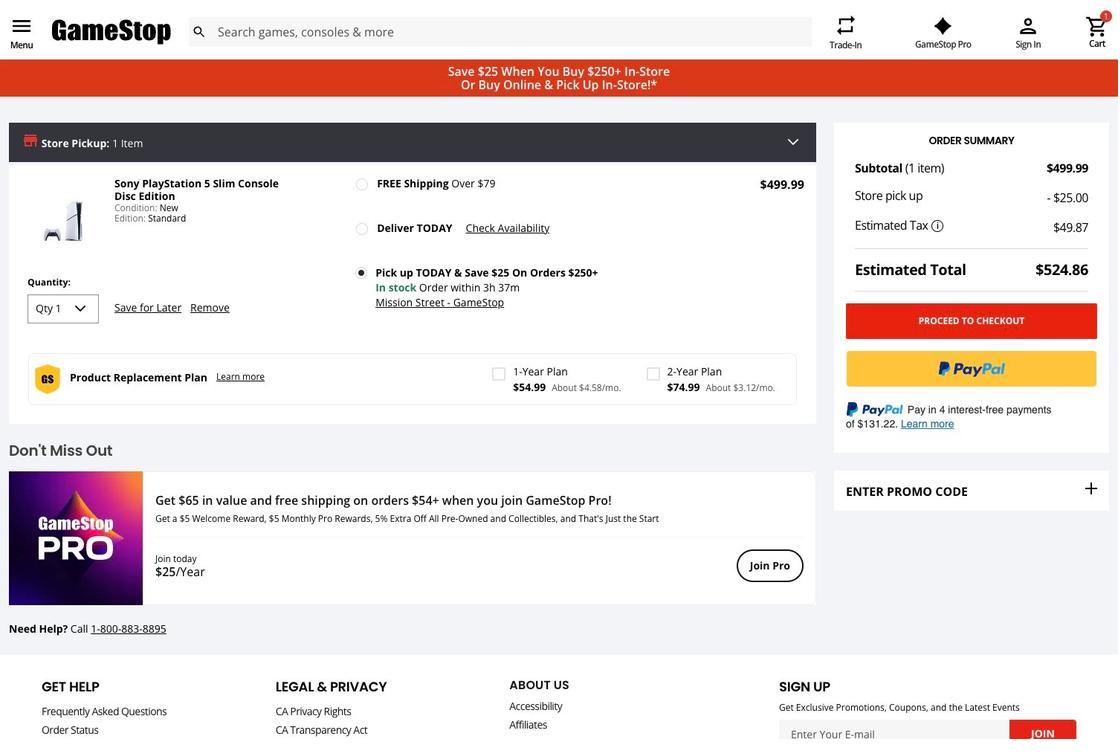 Task type: locate. For each thing, give the bounding box(es) containing it.
gamestop image
[[52, 18, 171, 46]]

profile image
[[1017, 14, 1041, 38]]

drop down arrow image
[[788, 139, 799, 146]]

None search field
[[188, 17, 812, 47]]

sony playstation 5 slim console disc edition image
[[21, 178, 106, 263]]



Task type: describe. For each thing, give the bounding box(es) containing it.
gamestop pro icon image
[[934, 17, 953, 35]]

Search games, consoles & more search field
[[218, 17, 785, 47]]

Enter Your E-mail text field
[[779, 720, 1011, 739]]

alt1 image
[[9, 471, 143, 605]]



